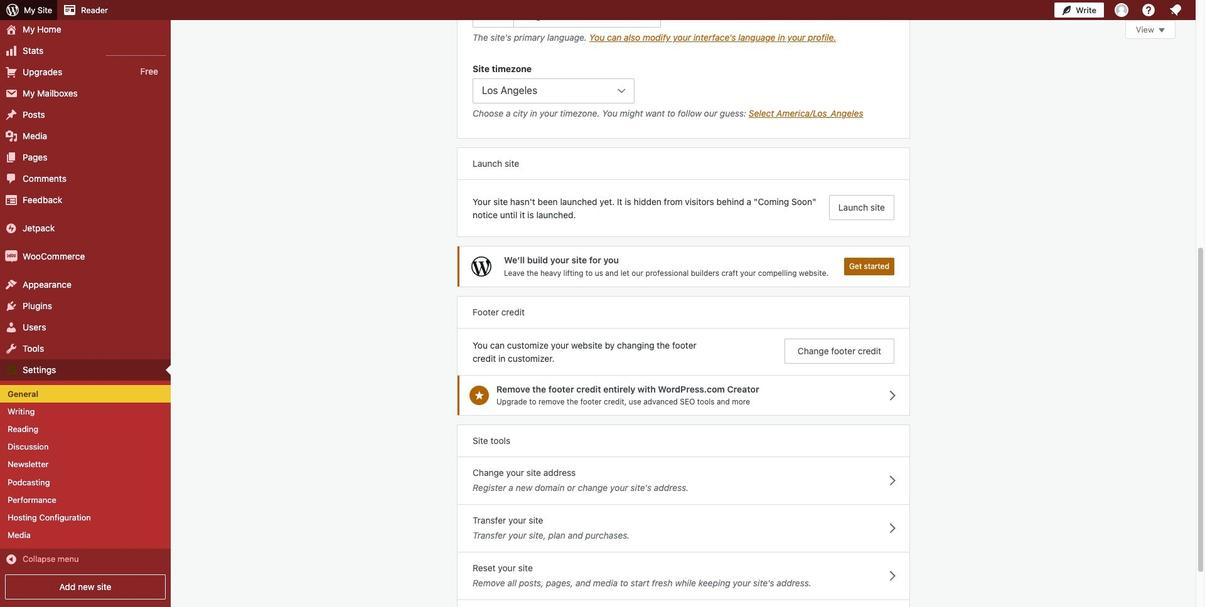 Task type: describe. For each thing, give the bounding box(es) containing it.
my profile image
[[1115, 3, 1129, 17]]

help image
[[1141, 3, 1156, 18]]

manage your notifications image
[[1168, 3, 1183, 18]]

highest hourly views 0 image
[[106, 48, 166, 56]]

1 img image from the top
[[5, 222, 18, 234]]

1 group from the top
[[473, 0, 895, 47]]



Task type: locate. For each thing, give the bounding box(es) containing it.
group
[[473, 0, 895, 47], [473, 62, 895, 123]]

closed image
[[1159, 28, 1165, 33]]

2 img image from the top
[[5, 250, 18, 263]]

1 vertical spatial group
[[473, 62, 895, 123]]

img image
[[5, 222, 18, 234], [5, 250, 18, 263]]

0 vertical spatial group
[[473, 0, 895, 47]]

0 vertical spatial img image
[[5, 222, 18, 234]]

1 vertical spatial img image
[[5, 250, 18, 263]]

2 group from the top
[[473, 62, 895, 123]]



Task type: vqa. For each thing, say whether or not it's contained in the screenshot.
website7365.wordpress.com
no



